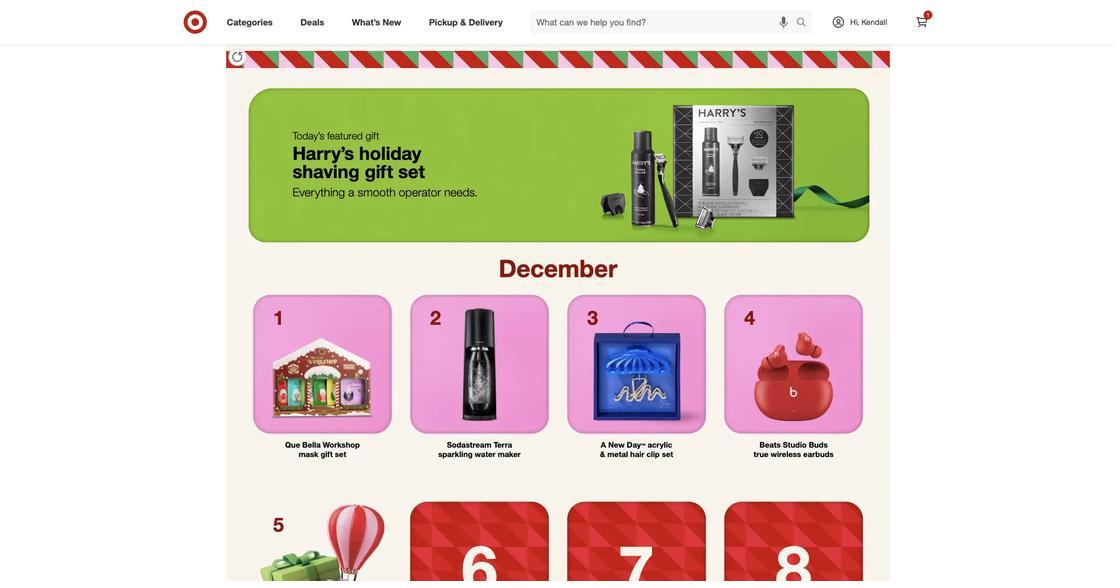 Task type: vqa. For each thing, say whether or not it's contained in the screenshot.
enriched
no



Task type: locate. For each thing, give the bounding box(es) containing it.
1 horizontal spatial &
[[600, 449, 606, 459]]

gift inside harry's holiday shaving gift set
[[365, 161, 393, 183]]

day
[[565, 0, 585, 13]]

2 vertical spatial gift
[[321, 449, 333, 459]]

gift up holiday in the top left of the page
[[366, 129, 379, 142]]

set inside que bella workshop mask gift set
[[335, 449, 346, 459]]

brings
[[614, 0, 648, 13]]

0 horizontal spatial &
[[460, 16, 466, 27]]

december
[[499, 253, 618, 283]]

1
[[927, 12, 930, 18], [273, 306, 284, 329]]

& right pickup
[[460, 16, 466, 27]]

1 vertical spatial gift
[[365, 161, 393, 183]]

idea
[[505, 0, 528, 13]]

days
[[566, 14, 597, 30]]

hi, kendall
[[851, 17, 888, 27]]

what's
[[352, 16, 380, 27]]

gift right bella
[[321, 449, 333, 459]]

24
[[548, 14, 562, 30]]

new inside a new day™ acrylic & metal hair clip set
[[609, 440, 625, 449]]

wireless
[[771, 449, 802, 459]]

a inside we'll reveal a new idea every day that brings more joy to your gift-giving during the
[[468, 0, 474, 13]]

0 vertical spatial a
[[468, 0, 474, 13]]

a left smooth
[[348, 185, 355, 199]]

gift inside que bella workshop mask gift set
[[321, 449, 333, 459]]

a up giving
[[468, 0, 474, 13]]

0 vertical spatial new
[[383, 16, 402, 27]]

set up operator
[[398, 161, 425, 183]]

set
[[398, 161, 425, 183], [335, 449, 346, 459], [662, 449, 674, 459]]

new right "a"
[[609, 440, 625, 449]]

new
[[383, 16, 402, 27], [609, 440, 625, 449]]

joy
[[684, 0, 699, 13]]

1 horizontal spatial new
[[609, 440, 625, 449]]

5
[[273, 512, 284, 536]]

earbuds
[[804, 449, 834, 459]]

0 horizontal spatial a
[[348, 185, 355, 199]]

a new day™ acrylic & metal hair clip set
[[600, 440, 674, 459]]

3
[[588, 306, 598, 329]]

what's new link
[[343, 10, 415, 34]]

we'll reveal a new idea every day that brings more joy to your gift-giving during the
[[402, 0, 714, 30]]

1 horizontal spatial a
[[468, 0, 474, 13]]

&
[[460, 16, 466, 27], [600, 449, 606, 459]]

set right bella
[[335, 449, 346, 459]]

gift up smooth
[[365, 161, 393, 183]]

clip
[[647, 449, 660, 459]]

today's featured gift
[[293, 129, 379, 142]]

more
[[652, 0, 680, 13]]

set inside harry's holiday shaving gift set
[[398, 161, 425, 183]]

new left your
[[383, 16, 402, 27]]

1 vertical spatial new
[[609, 440, 625, 449]]

0 horizontal spatial 1
[[273, 306, 284, 329]]

gift
[[366, 129, 379, 142], [365, 161, 393, 183], [321, 449, 333, 459]]

& left 'metal'
[[600, 449, 606, 459]]

que
[[285, 440, 300, 449]]

we'll
[[403, 0, 428, 13]]

featured
[[327, 129, 363, 142]]

24 days of gifts
[[548, 14, 645, 30]]

a
[[468, 0, 474, 13], [348, 185, 355, 199]]

1 link
[[910, 10, 935, 34]]

1 vertical spatial 1
[[273, 306, 284, 329]]

everything a smooth operator needs.
[[293, 185, 478, 199]]

2 horizontal spatial set
[[662, 449, 674, 459]]

0 horizontal spatial set
[[335, 449, 346, 459]]

sparkling
[[439, 449, 473, 459]]

true
[[754, 449, 769, 459]]

0 horizontal spatial new
[[383, 16, 402, 27]]

today's
[[293, 129, 325, 142]]

1 vertical spatial a
[[348, 185, 355, 199]]

festive packages with hot air balloon image
[[253, 501, 392, 581]]

1 vertical spatial &
[[600, 449, 606, 459]]

deals
[[301, 16, 324, 27]]

set right clip
[[662, 449, 674, 459]]

1 horizontal spatial 1
[[927, 12, 930, 18]]

1 horizontal spatial set
[[398, 161, 425, 183]]

mask
[[299, 449, 319, 459]]

acrylic
[[648, 440, 673, 449]]



Task type: describe. For each thing, give the bounding box(es) containing it.
workshop
[[323, 440, 360, 449]]

smooth
[[358, 185, 396, 199]]

of
[[600, 14, 612, 30]]

metal
[[608, 449, 628, 459]]

hi,
[[851, 17, 860, 27]]

during
[[488, 14, 523, 30]]

gifts
[[616, 14, 645, 30]]

beats studio buds true wireless earbuds
[[754, 440, 834, 459]]

harry's holiday shaving gift set
[[293, 142, 425, 183]]

kendall
[[862, 17, 888, 27]]

a
[[601, 440, 606, 449]]

harry's
[[293, 142, 354, 164]]

0 vertical spatial &
[[460, 16, 466, 27]]

new
[[478, 0, 501, 13]]

day™
[[627, 440, 646, 449]]

& inside a new day™ acrylic & metal hair clip set
[[600, 449, 606, 459]]

pickup & delivery
[[429, 16, 503, 27]]

the
[[527, 14, 544, 30]]

operator
[[399, 185, 441, 199]]

everything
[[293, 185, 345, 199]]

new for a
[[609, 440, 625, 449]]

what's new
[[352, 16, 402, 27]]

0 vertical spatial 1
[[927, 12, 930, 18]]

gift-
[[430, 14, 452, 30]]

What can we help you find? suggestions appear below search field
[[530, 10, 799, 34]]

delivery
[[469, 16, 503, 27]]

search button
[[792, 10, 818, 37]]

pickup
[[429, 16, 458, 27]]

pickup & delivery link
[[420, 10, 517, 34]]

every
[[532, 0, 561, 13]]

needs.
[[445, 185, 478, 199]]

to
[[703, 0, 714, 13]]

deals link
[[291, 10, 338, 34]]

buds
[[809, 440, 828, 449]]

4
[[745, 306, 756, 329]]

set inside a new day™ acrylic & metal hair clip set
[[662, 449, 674, 459]]

bella
[[302, 440, 321, 449]]

2
[[430, 306, 441, 329]]

que bella workshop mask gift set
[[285, 440, 360, 459]]

beats
[[760, 440, 781, 449]]

categories link
[[217, 10, 287, 34]]

categories
[[227, 16, 273, 27]]

giving
[[452, 14, 484, 30]]

terra
[[494, 440, 512, 449]]

holiday
[[359, 142, 422, 164]]

your
[[402, 14, 426, 30]]

hair
[[631, 449, 645, 459]]

sodastream terra sparkling water maker
[[439, 440, 521, 459]]

reveal
[[432, 0, 464, 13]]

maker
[[498, 449, 521, 459]]

water
[[475, 449, 496, 459]]

sodastream
[[447, 440, 492, 449]]

studio
[[783, 440, 807, 449]]

new for what's
[[383, 16, 402, 27]]

search
[[792, 17, 818, 29]]

shaving
[[293, 161, 360, 183]]

0 vertical spatial gift
[[366, 129, 379, 142]]

that
[[589, 0, 610, 13]]



